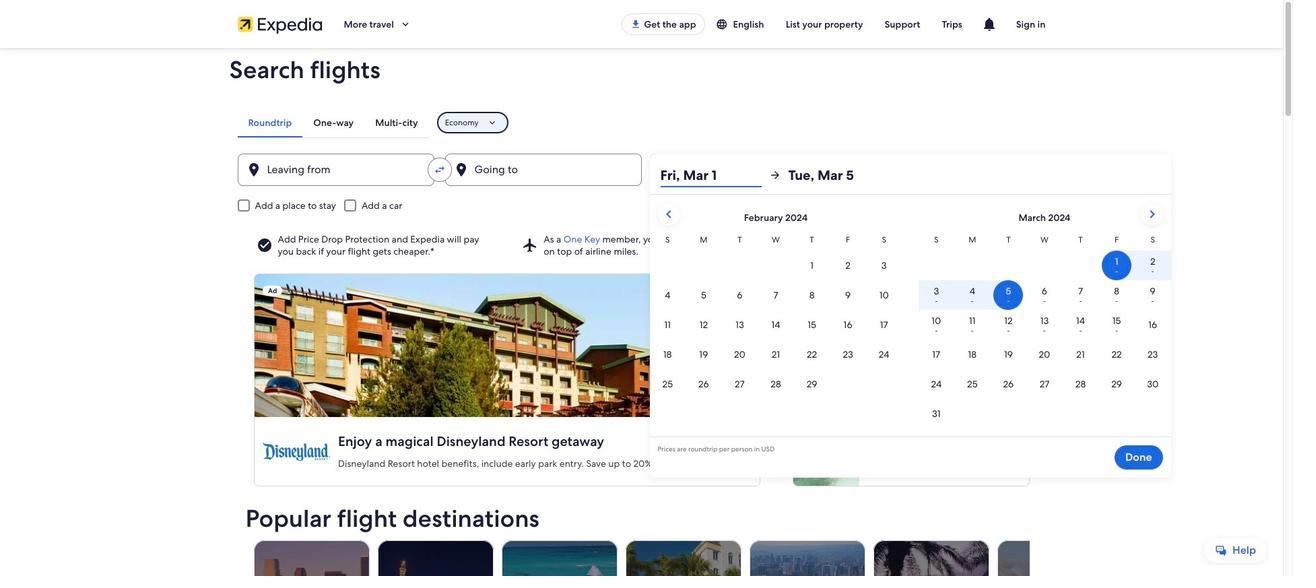 Task type: locate. For each thing, give the bounding box(es) containing it.
main content
[[0, 49, 1284, 576]]

small image
[[716, 18, 733, 30]]

popular flight destinations region
[[238, 505, 1113, 576]]

expedia logo image
[[238, 15, 322, 34]]

new york flights image
[[997, 540, 1113, 576]]

las vegas flights image
[[378, 540, 494, 576]]

miami flights image
[[626, 540, 741, 576]]

tab list
[[238, 108, 429, 137]]



Task type: vqa. For each thing, say whether or not it's contained in the screenshot.
Download The App Button Image
yes



Task type: describe. For each thing, give the bounding box(es) containing it.
more travel image
[[399, 18, 412, 30]]

download the app button image
[[631, 19, 642, 30]]

previous month image
[[661, 206, 677, 222]]

cancun flights image
[[502, 540, 617, 576]]

honolulu flights image
[[750, 540, 865, 576]]

next month image
[[1144, 206, 1161, 222]]

communication center icon image
[[982, 16, 998, 32]]

orlando flights image
[[874, 540, 989, 576]]

los angeles flights image
[[254, 540, 370, 576]]

swap origin and destination values image
[[434, 164, 446, 176]]



